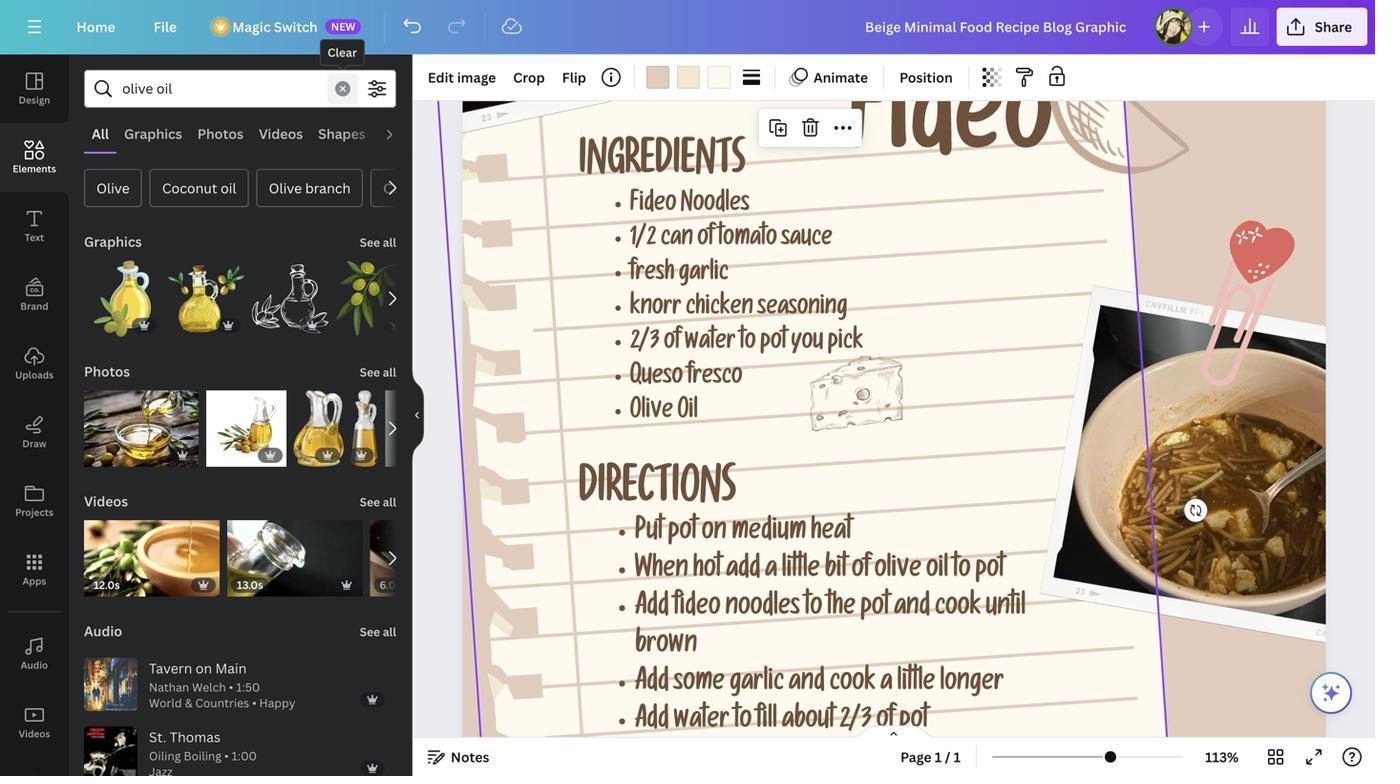 Task type: locate. For each thing, give the bounding box(es) containing it.
0 vertical spatial graphics button
[[117, 116, 190, 152]]

all
[[383, 235, 396, 250], [383, 364, 396, 380], [383, 494, 396, 510], [383, 624, 396, 640]]

1 vertical spatial photos button
[[82, 353, 132, 391]]

to right olive
[[954, 558, 971, 586]]

side panel tab list
[[0, 54, 69, 777]]

cook up the 'about'
[[830, 672, 876, 700]]

notes
[[451, 749, 490, 767]]

• down 1:50
[[252, 696, 257, 711]]

2 horizontal spatial audio button
[[373, 116, 427, 152]]

1 vertical spatial add
[[635, 672, 669, 700]]

1 all from the top
[[383, 235, 396, 250]]

0 vertical spatial cook
[[935, 596, 981, 624]]

elements button
[[0, 123, 69, 192]]

fideo inside fideo noodles 1/2 can of tomato sauce
[[630, 193, 677, 219]]

1 see all from the top
[[360, 235, 396, 250]]

branch
[[305, 179, 351, 197]]

1 vertical spatial graphics button
[[82, 223, 144, 261]]

0 horizontal spatial oil
[[221, 179, 236, 197]]

all for audio
[[383, 624, 396, 640]]

4 see from the top
[[360, 624, 380, 640]]

1 see all button from the top
[[358, 223, 398, 261]]

#f3e8d0 image
[[677, 66, 700, 89], [677, 66, 700, 89]]

6.0s group
[[370, 521, 506, 597]]

0 vertical spatial 2/3
[[630, 332, 660, 358]]

photos button right uploads
[[82, 353, 132, 391]]

add for add fideo noodles to the pot and cook until brown
[[635, 596, 669, 624]]

on up welch on the bottom left of the page
[[196, 660, 212, 678]]

chicken
[[686, 297, 754, 323]]

videos inside the side panel tab list
[[19, 728, 50, 741]]

olive inside olive branch button
[[269, 179, 302, 197]]

and down olive
[[895, 596, 931, 624]]

0 horizontal spatial and
[[789, 672, 825, 700]]

see
[[360, 235, 380, 250], [360, 364, 380, 380], [360, 494, 380, 510], [360, 624, 380, 640]]

4 all from the top
[[383, 624, 396, 640]]

1 horizontal spatial little
[[898, 672, 936, 700]]

113%
[[1206, 749, 1239, 767]]

graphics button
[[117, 116, 190, 152], [82, 223, 144, 261]]

oil for cooking oil
[[438, 179, 454, 197]]

audio button down apps
[[0, 620, 69, 689]]

0 horizontal spatial videos
[[19, 728, 50, 741]]

share button
[[1277, 8, 1368, 46]]

to left "the"
[[805, 596, 823, 624]]

videos button
[[251, 116, 311, 152], [82, 482, 130, 521], [0, 689, 69, 758]]

• left 1:00
[[224, 748, 229, 764]]

1
[[935, 749, 942, 767], [954, 749, 961, 767]]

1 horizontal spatial on
[[702, 520, 727, 548]]

2 vertical spatial add
[[635, 709, 669, 737]]

olive down all button
[[96, 179, 130, 197]]

boiling
[[184, 748, 222, 764]]

1 vertical spatial garlic
[[730, 672, 784, 700]]

of inside fideo noodles 1/2 can of tomato sauce
[[698, 228, 714, 254]]

audio button up cooking
[[373, 116, 427, 152]]

graphics right all button
[[124, 125, 182, 143]]

see for photos
[[360, 364, 380, 380]]

2 horizontal spatial olive
[[630, 401, 674, 427]]

see all
[[360, 235, 396, 250], [360, 364, 396, 380], [360, 494, 396, 510], [360, 624, 396, 640]]

1 vertical spatial little
[[898, 672, 936, 700]]

add
[[635, 596, 669, 624], [635, 672, 669, 700], [635, 709, 669, 737]]

see all button for photos
[[358, 353, 398, 391]]

queso
[[630, 366, 683, 392]]

see up 6.0s
[[360, 494, 380, 510]]

olive branch button
[[257, 169, 363, 207]]

0 vertical spatial add
[[635, 596, 669, 624]]

all down 6.0s
[[383, 624, 396, 640]]

3 add from the top
[[635, 709, 669, 737]]

photos button
[[190, 116, 251, 152], [82, 353, 132, 391]]

graphics button down olive button
[[82, 223, 144, 261]]

1 horizontal spatial cook
[[935, 596, 981, 624]]

3 see all from the top
[[360, 494, 396, 510]]

position button
[[892, 62, 961, 93]]

cooking
[[383, 179, 435, 197]]

2 add from the top
[[635, 672, 669, 700]]

edit image
[[428, 68, 496, 86]]

see all for graphics
[[360, 235, 396, 250]]

world & countries, happy, 110 seconds element
[[149, 680, 296, 712]]

audio down apps
[[21, 659, 48, 672]]

0 horizontal spatial a
[[765, 558, 778, 586]]

&
[[185, 696, 193, 711]]

olive down queso
[[630, 401, 674, 427]]

2 vertical spatial •
[[224, 748, 229, 764]]

on
[[702, 520, 727, 548], [196, 660, 212, 678]]

0 vertical spatial fideo
[[849, 75, 1053, 188]]

0 horizontal spatial 2/3
[[630, 332, 660, 358]]

garlic
[[679, 263, 729, 288], [730, 672, 784, 700]]

1 horizontal spatial videos
[[84, 492, 128, 511]]

of right can
[[698, 228, 714, 254]]

see all button down 6.0s
[[358, 612, 398, 651]]

see all up 6.0s group
[[360, 494, 396, 510]]

1 horizontal spatial olive
[[269, 179, 302, 197]]

all for photos
[[383, 364, 396, 380]]

all down cooking
[[383, 235, 396, 250]]

graphics down olive button
[[84, 233, 142, 251]]

2 see from the top
[[360, 364, 380, 380]]

oil for coconut oil
[[221, 179, 236, 197]]

sauce
[[782, 228, 833, 254]]

of right bit
[[852, 558, 870, 586]]

0 vertical spatial photos
[[198, 125, 244, 143]]

coconut oil
[[162, 179, 236, 197]]

0 horizontal spatial fideo
[[630, 193, 677, 219]]

add water to fill about 2/3 of pot
[[635, 709, 929, 737]]

olive branch with green fruit image
[[336, 261, 413, 337]]

bottle of olive oil image
[[84, 261, 160, 337]]

little
[[782, 558, 820, 586], [898, 672, 936, 700]]

0 horizontal spatial olive oil cruet image
[[294, 391, 344, 467]]

see up olive branch with green fruit image
[[360, 235, 380, 250]]

see for graphics
[[360, 235, 380, 250]]

0 vertical spatial a
[[765, 558, 778, 586]]

canva assistant image
[[1320, 682, 1343, 705]]

1 horizontal spatial olive oil cruet image
[[352, 391, 378, 467]]

olive oil image
[[168, 261, 245, 337]]

on up hot
[[702, 520, 727, 548]]

olive oil cruet image right olive oil image
[[294, 391, 344, 467]]

tomato
[[719, 228, 777, 254]]

see all up olive branch with green fruit image
[[360, 235, 396, 250]]

see all button left hide image
[[358, 353, 398, 391]]

2 horizontal spatial videos button
[[251, 116, 311, 152]]

noodles
[[681, 193, 750, 219]]

3 see from the top
[[360, 494, 380, 510]]

audio button down 12.0s
[[82, 612, 124, 651]]

see all down 6.0s
[[360, 624, 396, 640]]

when
[[635, 558, 689, 586]]

olive oil cruet image left hide image
[[352, 391, 378, 467]]

shapes
[[318, 125, 366, 143]]

2 vertical spatial audio
[[21, 659, 48, 672]]

edit
[[428, 68, 454, 86]]

1 vertical spatial water
[[674, 709, 730, 737]]

put pot on medium heat
[[635, 520, 852, 548]]

cook left until on the bottom
[[935, 596, 981, 624]]

0 vertical spatial photos button
[[190, 116, 251, 152]]

1 left "/"
[[935, 749, 942, 767]]

1 vertical spatial on
[[196, 660, 212, 678]]

4 see all button from the top
[[358, 612, 398, 651]]

of up queso
[[664, 332, 681, 358]]

2 vertical spatial videos
[[19, 728, 50, 741]]

0 horizontal spatial olive
[[96, 179, 130, 197]]

• left 1:50
[[229, 680, 233, 695]]

a up show pages image
[[881, 672, 893, 700]]

add for add water to fill about 2/3 of pot
[[635, 709, 669, 737]]

2 see all button from the top
[[358, 353, 398, 391]]

of
[[698, 228, 714, 254], [664, 332, 681, 358], [852, 558, 870, 586], [877, 709, 895, 737]]

ingredients
[[579, 145, 746, 187]]

to
[[740, 332, 756, 358], [954, 558, 971, 586], [805, 596, 823, 624], [734, 709, 752, 737]]

pot inside knorr chicken seasoning 2/3 of water to pot you pick queso fresco olive oil
[[760, 332, 787, 358]]

1/2
[[630, 228, 657, 254]]

and up the 'about'
[[789, 672, 825, 700]]

noodles
[[726, 596, 800, 624]]

1 add from the top
[[635, 596, 669, 624]]

until
[[986, 596, 1026, 624]]

2/3 down knorr
[[630, 332, 660, 358]]

oil right olive
[[927, 558, 949, 586]]

0 vertical spatial and
[[895, 596, 931, 624]]

0 vertical spatial •
[[229, 680, 233, 695]]

main menu bar
[[0, 0, 1376, 54]]

1 see from the top
[[360, 235, 380, 250]]

• inside jazz, 60 seconds element
[[224, 748, 229, 764]]

graphics button right all
[[117, 116, 190, 152]]

1:50
[[236, 680, 260, 695]]

all left hide image
[[383, 364, 396, 380]]

1 1 from the left
[[935, 749, 942, 767]]

see down 6.0s
[[360, 624, 380, 640]]

audio up cooking
[[381, 125, 419, 143]]

pot
[[760, 332, 787, 358], [668, 520, 697, 548], [976, 558, 1005, 586], [861, 596, 890, 624], [900, 709, 929, 737]]

1 horizontal spatial fideo
[[849, 75, 1053, 188]]

0 vertical spatial graphics
[[124, 125, 182, 143]]

garlic up fill
[[730, 672, 784, 700]]

all up 6.0s group
[[383, 494, 396, 510]]

1 vertical spatial 2/3
[[840, 709, 872, 737]]

2/3 right the 'about'
[[840, 709, 872, 737]]

hide image
[[412, 370, 424, 461]]

of inside knorr chicken seasoning 2/3 of water to pot you pick queso fresco olive oil
[[664, 332, 681, 358]]

draw
[[22, 438, 46, 450]]

•
[[229, 680, 233, 695], [252, 696, 257, 711], [224, 748, 229, 764]]

pot right "the"
[[861, 596, 890, 624]]

photos button down search elements search box in the top of the page
[[190, 116, 251, 152]]

2 vertical spatial videos button
[[0, 689, 69, 758]]

1 vertical spatial audio
[[84, 622, 122, 641]]

see all left hide image
[[360, 364, 396, 380]]

0 horizontal spatial photos button
[[82, 353, 132, 391]]

1 vertical spatial cook
[[830, 672, 876, 700]]

cook inside add fideo noodles to the pot and cook until brown
[[935, 596, 981, 624]]

audio down 12.0s
[[84, 622, 122, 641]]

photos up the pouring extra virgin olive oil image
[[84, 363, 130, 381]]

4 see all from the top
[[360, 624, 396, 640]]

text button
[[0, 192, 69, 261]]

pot left you on the top right of page
[[760, 332, 787, 358]]

2 horizontal spatial videos
[[259, 125, 303, 143]]

water up fresco
[[685, 332, 736, 358]]

0 horizontal spatial audio
[[21, 659, 48, 672]]

animate
[[814, 68, 868, 86]]

audio inside the side panel tab list
[[21, 659, 48, 672]]

1 vertical spatial graphics
[[84, 233, 142, 251]]

to down chicken
[[740, 332, 756, 358]]

apps button
[[0, 536, 69, 605]]

1 horizontal spatial 2/3
[[840, 709, 872, 737]]

1 vertical spatial fideo
[[630, 193, 677, 219]]

water down some
[[674, 709, 730, 737]]

1 vertical spatial videos button
[[82, 482, 130, 521]]

6.0s
[[380, 578, 401, 592]]

see left hide image
[[360, 364, 380, 380]]

olive oil cruet image
[[294, 391, 344, 467], [352, 391, 378, 467]]

0 vertical spatial water
[[685, 332, 736, 358]]

2/3 inside knorr chicken seasoning 2/3 of water to pot you pick queso fresco olive oil
[[630, 332, 660, 358]]

olive for olive
[[96, 179, 130, 197]]

0 vertical spatial videos button
[[251, 116, 311, 152]]

Search elements search field
[[122, 71, 324, 107]]

group
[[84, 249, 160, 337], [168, 249, 245, 337], [252, 249, 329, 337], [336, 261, 413, 337], [84, 379, 199, 467], [206, 379, 286, 467], [294, 379, 344, 467], [349, 379, 378, 467]]

see for videos
[[360, 494, 380, 510]]

1 vertical spatial •
[[252, 696, 257, 711]]

2 horizontal spatial audio
[[381, 125, 419, 143]]

oiling
[[149, 748, 181, 764]]

you
[[791, 332, 824, 358]]

page 1 / 1
[[901, 749, 961, 767]]

olive inside olive button
[[96, 179, 130, 197]]

1 horizontal spatial a
[[881, 672, 893, 700]]

fresco
[[688, 366, 743, 392]]

2/3
[[630, 332, 660, 358], [840, 709, 872, 737]]

photos
[[198, 125, 244, 143], [84, 363, 130, 381]]

1 horizontal spatial photos
[[198, 125, 244, 143]]

1 vertical spatial a
[[881, 672, 893, 700]]

photos down search elements search box in the top of the page
[[198, 125, 244, 143]]

a right 'add'
[[765, 558, 778, 586]]

crop
[[513, 68, 545, 86]]

3 all from the top
[[383, 494, 396, 510]]

garlic up chicken
[[679, 263, 729, 288]]

3 see all button from the top
[[358, 482, 398, 521]]

pot up page on the bottom of the page
[[900, 709, 929, 737]]

oil right coconut
[[221, 179, 236, 197]]

little up show pages image
[[898, 672, 936, 700]]

image
[[457, 68, 496, 86]]

see all for audio
[[360, 624, 396, 640]]

• for 1:00
[[224, 748, 229, 764]]

apps
[[23, 575, 46, 588]]

1 horizontal spatial and
[[895, 596, 931, 624]]

1 horizontal spatial 1
[[954, 749, 961, 767]]

some
[[674, 672, 725, 700]]

see all button up 6.0s
[[358, 482, 398, 521]]

2 all from the top
[[383, 364, 396, 380]]

bowl of oil, olives and twigs on white background image
[[385, 391, 500, 467]]

0 vertical spatial little
[[782, 558, 820, 586]]

animate button
[[783, 62, 876, 93]]

hot
[[693, 558, 722, 586]]

audio
[[381, 125, 419, 143], [84, 622, 122, 641], [21, 659, 48, 672]]

olive left branch
[[269, 179, 302, 197]]

to inside add fideo noodles to the pot and cook until brown
[[805, 596, 823, 624]]

#fffaef image
[[708, 66, 731, 89], [708, 66, 731, 89]]

countries
[[195, 696, 249, 711]]

1 right "/"
[[954, 749, 961, 767]]

of down add some garlic and cook a little longer
[[877, 709, 895, 737]]

1 horizontal spatial oil
[[438, 179, 454, 197]]

file button
[[138, 8, 192, 46]]

cooking oil
[[383, 179, 454, 197]]

add inside add fideo noodles to the pot and cook until brown
[[635, 596, 669, 624]]

crop button
[[506, 62, 553, 93]]

12.0s
[[94, 578, 120, 592]]

0 horizontal spatial photos
[[84, 363, 130, 381]]

show pages image
[[848, 725, 940, 740]]

1 vertical spatial and
[[789, 672, 825, 700]]

2 see all from the top
[[360, 364, 396, 380]]

fideo
[[849, 75, 1053, 188], [630, 193, 677, 219]]

cook
[[935, 596, 981, 624], [830, 672, 876, 700]]

bit
[[825, 558, 848, 586]]

and
[[895, 596, 931, 624], [789, 672, 825, 700]]

0 horizontal spatial 1
[[935, 749, 942, 767]]

see all button down cooking
[[358, 223, 398, 261]]

little left bit
[[782, 558, 820, 586]]

oil right cooking
[[438, 179, 454, 197]]



Task type: vqa. For each thing, say whether or not it's contained in the screenshot.
EDIT
yes



Task type: describe. For each thing, give the bounding box(es) containing it.
uploads
[[15, 369, 54, 382]]

2 horizontal spatial oil
[[927, 558, 949, 586]]

olive for olive branch
[[269, 179, 302, 197]]

switch
[[274, 18, 318, 36]]

/
[[945, 749, 951, 767]]

0 horizontal spatial cook
[[830, 672, 876, 700]]

to left fill
[[734, 709, 752, 737]]

0 vertical spatial videos
[[259, 125, 303, 143]]

nathan welch • 1:50 world & countries • happy
[[149, 680, 296, 711]]

pot up until on the bottom
[[976, 558, 1005, 586]]

all for videos
[[383, 494, 396, 510]]

pouring extra virgin olive oil image
[[84, 391, 199, 467]]

seasoning
[[758, 297, 848, 323]]

see for audio
[[360, 624, 380, 640]]

Design title text field
[[850, 8, 1147, 46]]

see all for photos
[[360, 364, 396, 380]]

oil
[[678, 401, 698, 427]]

uploads button
[[0, 330, 69, 398]]

elements
[[13, 162, 56, 175]]

olive oil image
[[206, 391, 286, 467]]

design
[[19, 94, 50, 107]]

st. thomas
[[149, 728, 221, 747]]

fideo for fideo noodles 1/2 can of tomato sauce
[[630, 193, 677, 219]]

all button
[[84, 116, 117, 152]]

notes button
[[420, 742, 497, 773]]

share
[[1315, 18, 1353, 36]]

0 horizontal spatial little
[[782, 558, 820, 586]]

can
[[661, 228, 694, 254]]

cooking oil button
[[371, 169, 467, 207]]

flip button
[[555, 62, 594, 93]]

projects
[[15, 506, 54, 519]]

1 vertical spatial videos
[[84, 492, 128, 511]]

2 olive oil cruet image from the left
[[352, 391, 378, 467]]

main
[[215, 660, 247, 678]]

magic switch
[[232, 18, 318, 36]]

when hot add a little bit of olive oil to pot
[[635, 558, 1005, 586]]

1 horizontal spatial audio
[[84, 622, 122, 641]]

2 1 from the left
[[954, 749, 961, 767]]

about
[[782, 709, 835, 737]]

1 horizontal spatial photos button
[[190, 116, 251, 152]]

olive button
[[84, 169, 142, 207]]

shapes button
[[311, 116, 373, 152]]

new
[[331, 19, 356, 33]]

fill
[[757, 709, 778, 737]]

flip
[[562, 68, 587, 86]]

13.0s group
[[227, 509, 363, 597]]

all for graphics
[[383, 235, 396, 250]]

magic
[[232, 18, 271, 36]]

heat
[[811, 520, 852, 548]]

page
[[901, 749, 932, 767]]

13.0s
[[237, 578, 263, 592]]

thomas
[[170, 728, 221, 747]]

jazz, 60 seconds element
[[149, 748, 257, 777]]

text
[[25, 231, 44, 244]]

see all for videos
[[360, 494, 396, 510]]

st.
[[149, 728, 167, 747]]

1 vertical spatial photos
[[84, 363, 130, 381]]

tavern on main
[[149, 660, 247, 678]]

projects button
[[0, 467, 69, 536]]

12.0s group
[[84, 509, 219, 597]]

coconut oil button
[[150, 169, 249, 207]]

1 horizontal spatial videos button
[[82, 482, 130, 521]]

fresh
[[630, 263, 675, 288]]

water inside knorr chicken seasoning 2/3 of water to pot you pick queso fresco olive oil
[[685, 332, 736, 358]]

1:00
[[232, 748, 257, 764]]

pick
[[828, 332, 864, 358]]

fideo for fideo
[[849, 75, 1053, 188]]

0 horizontal spatial on
[[196, 660, 212, 678]]

olive inside knorr chicken seasoning 2/3 of water to pot you pick queso fresco olive oil
[[630, 401, 674, 427]]

• for 1:50
[[229, 680, 233, 695]]

1 horizontal spatial audio button
[[82, 612, 124, 651]]

pot right put
[[668, 520, 697, 548]]

1 olive oil cruet image from the left
[[294, 391, 344, 467]]

tavern
[[149, 660, 192, 678]]

0 vertical spatial on
[[702, 520, 727, 548]]

edit image button
[[420, 62, 504, 93]]

0 horizontal spatial audio button
[[0, 620, 69, 689]]

world
[[149, 696, 182, 711]]

brand
[[20, 300, 48, 313]]

the
[[827, 596, 856, 624]]

#e4ccbc image
[[647, 66, 670, 89]]

draw button
[[0, 398, 69, 467]]

add
[[726, 558, 761, 586]]

see all button for graphics
[[358, 223, 398, 261]]

directions
[[579, 472, 736, 517]]

fideo noodles 1/2 can of tomato sauce
[[630, 193, 833, 254]]

all
[[92, 125, 109, 143]]

0 horizontal spatial videos button
[[0, 689, 69, 758]]

0 vertical spatial garlic
[[679, 263, 729, 288]]

pot inside add fideo noodles to the pot and cook until brown
[[861, 596, 890, 624]]

0 vertical spatial audio
[[381, 125, 419, 143]]

oiling boiling • 1:00
[[149, 748, 257, 764]]

knorr chicken seasoning 2/3 of water to pot you pick queso fresco olive oil
[[630, 297, 864, 427]]

knorr
[[630, 297, 682, 323]]

olive branch
[[269, 179, 351, 197]]

color group
[[643, 62, 735, 93]]

coconut
[[162, 179, 217, 197]]

position
[[900, 68, 953, 86]]

clear
[[328, 44, 357, 60]]

brand button
[[0, 261, 69, 330]]

medium
[[732, 520, 807, 548]]

home
[[76, 18, 115, 36]]

see all button for videos
[[358, 482, 398, 521]]

and inside add fideo noodles to the pot and cook until brown
[[895, 596, 931, 624]]

add some garlic and cook a little longer
[[635, 672, 1004, 700]]

#e4ccbc image
[[647, 66, 670, 89]]

olive
[[875, 558, 922, 586]]

add for add some garlic and cook a little longer
[[635, 672, 669, 700]]

happy
[[259, 696, 296, 711]]

fresh garlic
[[630, 263, 729, 288]]

see all button for audio
[[358, 612, 398, 651]]

longer
[[940, 672, 1004, 700]]

to inside knorr chicken seasoning 2/3 of water to pot you pick queso fresco olive oil
[[740, 332, 756, 358]]

nathan
[[149, 680, 189, 695]]

113% button
[[1191, 742, 1253, 773]]



